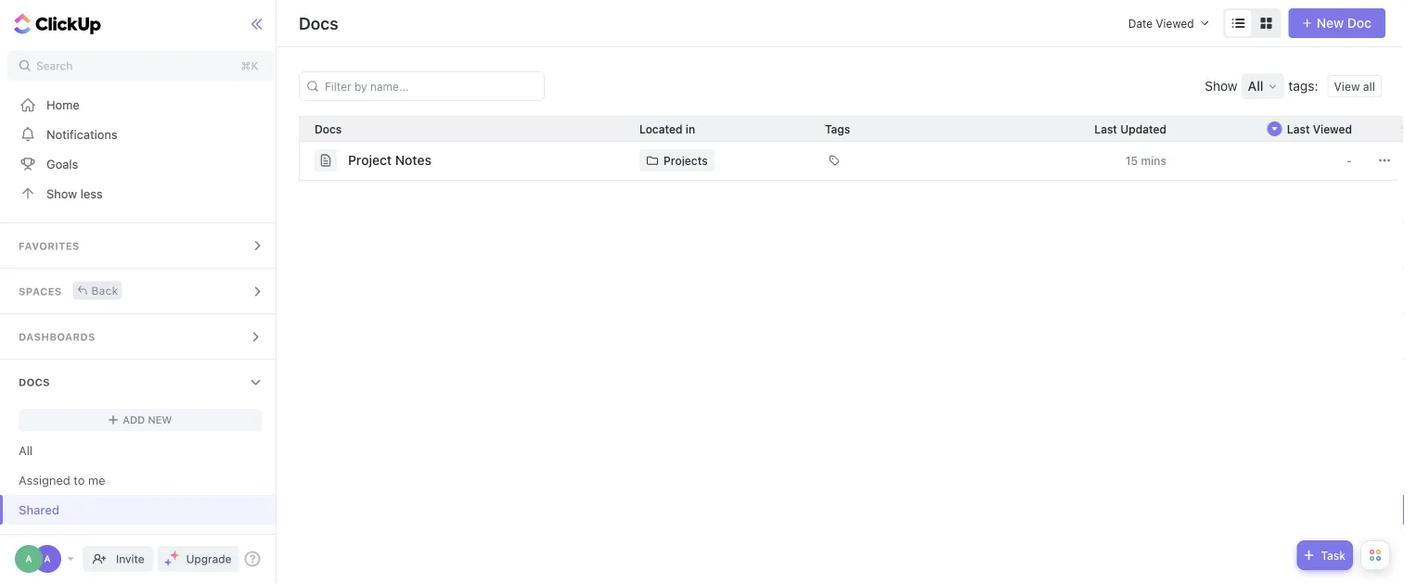 Task type: describe. For each thing, give the bounding box(es) containing it.
view
[[1334, 80, 1360, 93]]

new doc
[[1317, 15, 1372, 31]]

notifications
[[46, 128, 118, 142]]

show for show less
[[46, 187, 77, 201]]

last for last updated
[[1095, 123, 1117, 136]]

all inside sidebar navigation
[[19, 444, 33, 458]]

back link
[[73, 282, 122, 300]]

back
[[91, 284, 118, 297]]

home link
[[0, 90, 281, 120]]

add new
[[123, 414, 172, 427]]

notifications link
[[0, 120, 281, 149]]

sidebar navigation
[[0, 0, 281, 584]]

shared
[[19, 504, 59, 517]]

1 a from the left
[[25, 554, 32, 565]]

viewed for last viewed
[[1313, 123, 1352, 136]]

upgrade link
[[157, 547, 239, 573]]

date viewed button
[[1114, 8, 1217, 38]]

show for show
[[1205, 78, 1238, 94]]

updated
[[1121, 123, 1167, 136]]

:
[[1315, 78, 1318, 94]]

favorites
[[19, 240, 79, 252]]

doc
[[1348, 15, 1372, 31]]

to
[[74, 474, 85, 488]]

new
[[148, 414, 172, 427]]

project notes
[[348, 153, 432, 168]]

private
[[19, 533, 57, 547]]

sparkle svg 1 image
[[170, 551, 180, 561]]

mins
[[1141, 154, 1167, 167]]

located in
[[640, 123, 695, 136]]

search
[[36, 59, 73, 72]]

viewed for date viewed
[[1156, 17, 1194, 30]]

last viewed
[[1287, 123, 1352, 136]]

docs inside sidebar navigation
[[19, 377, 50, 389]]

spaces
[[19, 286, 62, 298]]

date viewed
[[1128, 17, 1194, 30]]

date
[[1128, 17, 1153, 30]]

less
[[80, 187, 103, 201]]

view all button
[[1328, 75, 1382, 97]]

tags
[[1289, 78, 1315, 94]]

notes
[[395, 153, 432, 168]]



Task type: locate. For each thing, give the bounding box(es) containing it.
located
[[640, 123, 683, 136]]

2 last from the left
[[1287, 123, 1310, 136]]

show
[[1205, 78, 1238, 94], [46, 187, 77, 201]]

1 horizontal spatial a
[[44, 554, 51, 565]]

last left updated
[[1095, 123, 1117, 136]]

add
[[123, 414, 145, 427]]

0 horizontal spatial viewed
[[1156, 17, 1194, 30]]

0 vertical spatial docs
[[299, 13, 338, 33]]

last updated
[[1095, 123, 1167, 136]]

sparkle svg 2 image
[[165, 560, 172, 567]]

1 last from the left
[[1095, 123, 1117, 136]]

all left tags
[[1248, 78, 1264, 94]]

show down goals
[[46, 187, 77, 201]]

all button
[[1242, 74, 1284, 99]]

viewed
[[1156, 17, 1194, 30], [1313, 123, 1352, 136]]

0 vertical spatial show
[[1205, 78, 1238, 94]]

home
[[46, 98, 80, 112]]

-
[[1347, 154, 1352, 167]]

upgrade
[[186, 553, 232, 566]]

2 vertical spatial docs
[[19, 377, 50, 389]]

last down tags
[[1287, 123, 1310, 136]]

2 a from the left
[[44, 554, 51, 565]]

all inside dropdown button
[[1248, 78, 1264, 94]]

assigned to me
[[19, 474, 105, 488]]

assigned
[[19, 474, 70, 488]]

new
[[1317, 15, 1344, 31]]

0 horizontal spatial all
[[19, 444, 33, 458]]

0 vertical spatial viewed
[[1156, 17, 1194, 30]]

all
[[1363, 80, 1376, 93]]

project
[[348, 153, 392, 168]]

1 vertical spatial docs
[[315, 123, 342, 136]]

docs
[[299, 13, 338, 33], [315, 123, 342, 136], [19, 377, 50, 389]]

1 horizontal spatial show
[[1205, 78, 1238, 94]]

goals
[[46, 157, 78, 171]]

15
[[1126, 154, 1138, 167]]

1 horizontal spatial last
[[1287, 123, 1310, 136]]

task
[[1321, 549, 1346, 562]]

me
[[88, 474, 105, 488]]

favorites button
[[0, 224, 281, 268]]

0 horizontal spatial last
[[1095, 123, 1117, 136]]

viewed right date
[[1156, 17, 1194, 30]]

viewed up -
[[1313, 123, 1352, 136]]

projects link
[[640, 149, 715, 172]]

1 horizontal spatial all
[[1248, 78, 1264, 94]]

show inside sidebar navigation
[[46, 187, 77, 201]]

last for last viewed
[[1287, 123, 1310, 136]]

a
[[25, 554, 32, 565], [44, 554, 51, 565]]

in
[[686, 123, 695, 136]]

0 vertical spatial all
[[1248, 78, 1264, 94]]

last
[[1095, 123, 1117, 136], [1287, 123, 1310, 136]]

1 horizontal spatial viewed
[[1313, 123, 1352, 136]]

all up assigned on the bottom of page
[[19, 444, 33, 458]]

Filter by name... text field
[[309, 72, 538, 100]]

0 horizontal spatial show
[[46, 187, 77, 201]]

0 horizontal spatial a
[[25, 554, 32, 565]]

tags
[[825, 123, 850, 136]]

1 vertical spatial all
[[19, 444, 33, 458]]

show left all dropdown button
[[1205, 78, 1238, 94]]

all
[[1248, 78, 1264, 94], [19, 444, 33, 458]]

tags :
[[1289, 78, 1318, 94]]

invite
[[116, 553, 144, 566]]

goals link
[[0, 149, 281, 179]]

1 vertical spatial show
[[46, 187, 77, 201]]

1 vertical spatial viewed
[[1313, 123, 1352, 136]]

⌘k
[[241, 59, 258, 72]]

viewed inside dropdown button
[[1156, 17, 1194, 30]]

dashboards
[[19, 331, 95, 343]]

show less
[[46, 187, 103, 201]]

15 mins
[[1126, 154, 1167, 167]]

projects
[[664, 154, 708, 167]]

view all
[[1334, 80, 1376, 93]]



Task type: vqa. For each thing, say whether or not it's contained in the screenshot.
Date
yes



